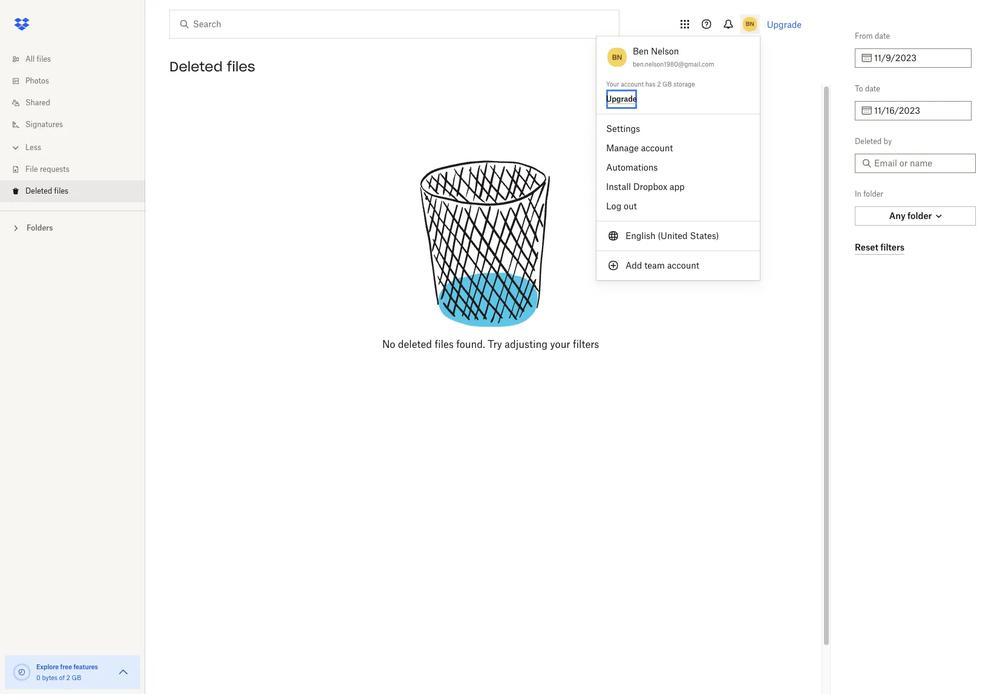 Task type: vqa. For each thing, say whether or not it's contained in the screenshot.
'Documents' to the bottom
no



Task type: describe. For each thing, give the bounding box(es) containing it.
of
[[59, 674, 65, 682]]

your
[[606, 81, 619, 88]]

to date
[[855, 84, 881, 93]]

log out
[[606, 201, 637, 211]]

your
[[550, 338, 571, 350]]

date for to date
[[865, 84, 881, 93]]

your account has 2 gb storage
[[606, 81, 695, 88]]

bytes
[[42, 674, 58, 682]]

in folder
[[855, 189, 884, 199]]

settings link
[[597, 119, 760, 139]]

settings
[[606, 123, 640, 134]]

no
[[382, 338, 395, 350]]

add
[[626, 260, 642, 271]]

shared link
[[10, 92, 145, 114]]

from date
[[855, 31, 890, 41]]

team
[[645, 260, 665, 271]]

no deleted files found. try adjusting your filters
[[382, 338, 599, 350]]

0
[[36, 674, 40, 682]]

dropbox
[[634, 182, 668, 192]]

1 vertical spatial upgrade
[[606, 94, 637, 103]]

2 vertical spatial account
[[667, 260, 700, 271]]

deleted by
[[855, 137, 892, 146]]

english (united states) menu item
[[597, 226, 760, 246]]

files inside list item
[[54, 186, 68, 196]]

manage account link
[[597, 139, 760, 158]]

choose a language: image
[[606, 229, 621, 243]]

signatures link
[[10, 114, 145, 136]]

found.
[[457, 338, 485, 350]]

states)
[[690, 231, 719, 241]]

out
[[624, 201, 637, 211]]

dropbox image
[[10, 12, 34, 36]]

2 horizontal spatial deleted
[[855, 137, 882, 146]]

features
[[73, 663, 98, 671]]

folders button
[[0, 219, 145, 237]]

folders
[[27, 223, 53, 232]]

2 inside explore free features 0 bytes of 2 gb
[[66, 674, 70, 682]]

add team account link
[[597, 256, 760, 275]]

app
[[670, 182, 685, 192]]

photos
[[25, 76, 49, 85]]

upgrade button
[[606, 94, 637, 104]]

signatures
[[25, 120, 63, 129]]

to
[[855, 84, 864, 93]]

upgrade link
[[767, 19, 802, 29]]

install
[[606, 182, 631, 192]]

english (united states)
[[626, 231, 719, 241]]

all files link
[[10, 48, 145, 70]]

account for your
[[621, 81, 644, 88]]



Task type: locate. For each thing, give the bounding box(es) containing it.
account menu image
[[741, 15, 760, 34]]

bn button
[[606, 45, 628, 70]]

0 horizontal spatial upgrade
[[606, 94, 637, 103]]

0 horizontal spatial gb
[[72, 674, 81, 682]]

To date text field
[[875, 104, 965, 117]]

free
[[60, 663, 72, 671]]

all files
[[25, 54, 51, 64]]

date
[[875, 31, 890, 41], [865, 84, 881, 93]]

0 horizontal spatial 2
[[66, 674, 70, 682]]

in
[[855, 189, 862, 199]]

1 horizontal spatial deleted files
[[169, 58, 255, 75]]

1 vertical spatial date
[[865, 84, 881, 93]]

manage account
[[606, 143, 673, 153]]

explore
[[36, 663, 59, 671]]

quota usage element
[[12, 663, 31, 682]]

1 vertical spatial gb
[[72, 674, 81, 682]]

account left has
[[621, 81, 644, 88]]

account
[[621, 81, 644, 88], [641, 143, 673, 153], [667, 260, 700, 271]]

0 vertical spatial date
[[875, 31, 890, 41]]

photos link
[[10, 70, 145, 92]]

2 right the of
[[66, 674, 70, 682]]

from
[[855, 31, 873, 41]]

1 horizontal spatial deleted
[[169, 58, 223, 75]]

automations
[[606, 162, 658, 173]]

log
[[606, 201, 622, 211]]

2 vertical spatial deleted
[[25, 186, 52, 196]]

account down settings link
[[641, 143, 673, 153]]

(united
[[658, 231, 688, 241]]

0 vertical spatial deleted files
[[169, 58, 255, 75]]

automations link
[[597, 158, 760, 177]]

list containing all files
[[0, 41, 145, 211]]

install dropbox app
[[606, 182, 685, 192]]

2
[[657, 81, 661, 88], [66, 674, 70, 682]]

gb inside explore free features 0 bytes of 2 gb
[[72, 674, 81, 682]]

try
[[488, 338, 502, 350]]

deleted
[[398, 338, 432, 350]]

1 vertical spatial deleted files
[[25, 186, 68, 196]]

folder
[[864, 189, 884, 199]]

gb down features
[[72, 674, 81, 682]]

account for manage
[[641, 143, 673, 153]]

requests
[[40, 165, 69, 174]]

all
[[25, 54, 35, 64]]

0 vertical spatial gb
[[663, 81, 672, 88]]

files
[[37, 54, 51, 64], [227, 58, 255, 75], [54, 186, 68, 196], [435, 338, 454, 350]]

1 vertical spatial deleted
[[855, 137, 882, 146]]

has
[[646, 81, 656, 88]]

manage
[[606, 143, 639, 153]]

adjusting
[[505, 338, 548, 350]]

0 vertical spatial 2
[[657, 81, 661, 88]]

ben nelson ben.nelson1980@gmail.com
[[633, 46, 715, 68]]

1 vertical spatial account
[[641, 143, 673, 153]]

shared
[[25, 98, 50, 107]]

filters
[[573, 338, 599, 350]]

add team account
[[626, 260, 700, 271]]

deleted files list item
[[0, 180, 145, 202]]

ben.nelson1980@gmail.com
[[633, 61, 715, 68]]

1 horizontal spatial 2
[[657, 81, 661, 88]]

upgrade right account menu icon
[[767, 19, 802, 29]]

deleted inside list item
[[25, 186, 52, 196]]

1 horizontal spatial gb
[[663, 81, 672, 88]]

account right the team
[[667, 260, 700, 271]]

upgrade down "your"
[[606, 94, 637, 103]]

by
[[884, 137, 892, 146]]

log out link
[[597, 197, 760, 216]]

explore free features 0 bytes of 2 gb
[[36, 663, 98, 682]]

file requests link
[[10, 159, 145, 180]]

0 vertical spatial deleted
[[169, 58, 223, 75]]

0 vertical spatial account
[[621, 81, 644, 88]]

file
[[25, 165, 38, 174]]

date for from date
[[875, 31, 890, 41]]

bn
[[612, 53, 622, 62]]

date right to
[[865, 84, 881, 93]]

0 horizontal spatial deleted files
[[25, 186, 68, 196]]

2 right has
[[657, 81, 661, 88]]

storage
[[674, 81, 695, 88]]

1 vertical spatial 2
[[66, 674, 70, 682]]

deleted
[[169, 58, 223, 75], [855, 137, 882, 146], [25, 186, 52, 196]]

deleted files
[[169, 58, 255, 75], [25, 186, 68, 196]]

date right from
[[875, 31, 890, 41]]

gb right has
[[663, 81, 672, 88]]

deleted files link
[[10, 180, 145, 202]]

0 horizontal spatial deleted
[[25, 186, 52, 196]]

From date text field
[[875, 51, 965, 65]]

list
[[0, 41, 145, 211]]

nelson
[[651, 46, 679, 56]]

less image
[[10, 142, 22, 154]]

upgrade
[[767, 19, 802, 29], [606, 94, 637, 103]]

ben
[[633, 46, 649, 56]]

deleted files inside list item
[[25, 186, 68, 196]]

gb
[[663, 81, 672, 88], [72, 674, 81, 682]]

english
[[626, 231, 656, 241]]

less
[[25, 143, 41, 152]]

0 vertical spatial upgrade
[[767, 19, 802, 29]]

1 horizontal spatial upgrade
[[767, 19, 802, 29]]

file requests
[[25, 165, 69, 174]]



